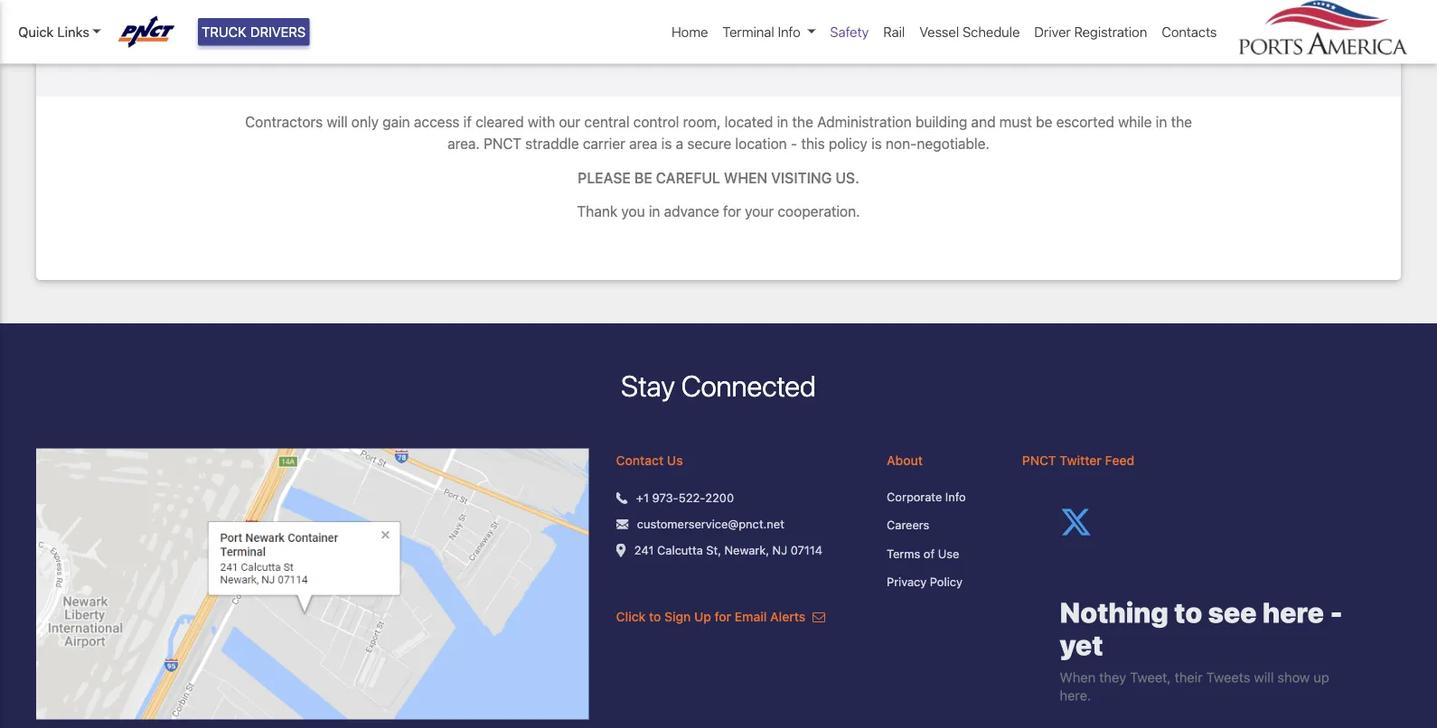 Task type: locate. For each thing, give the bounding box(es) containing it.
info
[[778, 24, 801, 40]]

contractors inside the pnct straddle carrier container yard is strictly off limits.  contractors are only permitted in the container yard under escort.  this policy is non-negotiable.
[[776, 23, 881, 40]]

policy down administration
[[829, 135, 868, 152]]

non- down info
[[785, 45, 824, 62]]

contacts link
[[1155, 14, 1225, 49]]

0 vertical spatial contractors
[[776, 23, 881, 40]]

contractors left rail
[[776, 23, 881, 40]]

yard up under
[[566, 23, 603, 40]]

while
[[1119, 113, 1153, 130]]

building
[[916, 113, 968, 130]]

522-
[[679, 491, 706, 505]]

area.
[[448, 135, 480, 152]]

1 horizontal spatial container
[[1088, 23, 1169, 40]]

1 container from the left
[[482, 23, 562, 40]]

1 horizontal spatial the
[[1057, 23, 1085, 40]]

click to sign up for email alerts link
[[616, 610, 826, 625]]

advance
[[664, 203, 720, 220]]

pnct twitter feed
[[1023, 453, 1135, 468]]

the inside the pnct straddle carrier container yard is strictly off limits.  contractors are only permitted in the container yard under escort.  this policy is non-negotiable.
[[1057, 23, 1085, 40]]

241 calcutta st, newark, nj 07114 link
[[635, 542, 823, 560]]

+1
[[637, 491, 649, 505]]

this
[[679, 45, 711, 62]]

for for advance
[[723, 203, 742, 220]]

0 horizontal spatial policy
[[715, 45, 765, 62]]

for right 'up' on the left of the page
[[715, 610, 732, 625]]

1 vertical spatial pnct
[[484, 135, 522, 152]]

1 horizontal spatial pnct
[[484, 135, 522, 152]]

1 vertical spatial contractors
[[245, 113, 323, 130]]

the
[[269, 23, 297, 40]]

0 vertical spatial policy
[[715, 45, 765, 62]]

0 vertical spatial negotiable.
[[824, 45, 915, 62]]

in right you
[[649, 203, 661, 220]]

drivers
[[250, 24, 306, 40]]

1 vertical spatial non-
[[886, 135, 917, 152]]

quick links link
[[18, 22, 101, 42]]

2 horizontal spatial pnct
[[1023, 453, 1057, 468]]

only right will
[[352, 113, 379, 130]]

our
[[559, 113, 581, 130]]

1 horizontal spatial policy
[[829, 135, 868, 152]]

0 vertical spatial pnct
[[301, 23, 339, 40]]

in right permitted
[[1039, 23, 1053, 40]]

for for up
[[715, 610, 732, 625]]

negotiable. down safety on the right of the page
[[824, 45, 915, 62]]

careful
[[656, 169, 721, 186]]

are
[[885, 23, 912, 40]]

policy
[[715, 45, 765, 62], [829, 135, 868, 152]]

1 vertical spatial only
[[352, 113, 379, 130]]

contractors
[[776, 23, 881, 40], [245, 113, 323, 130]]

pnct right the the
[[301, 23, 339, 40]]

container
[[482, 23, 562, 40], [1088, 23, 1169, 40]]

terminal info
[[723, 24, 801, 40]]

contractors inside the contractors will only gain access if cleared with our central control room, located in the administration building and must be escorted while in the area. pnct straddle carrier area is a secure location - this policy is non-negotiable.
[[245, 113, 323, 130]]

0 horizontal spatial yard
[[523, 45, 560, 62]]

for left your
[[723, 203, 742, 220]]

0 horizontal spatial container
[[482, 23, 562, 40]]

customerservice@pnct.net link
[[637, 516, 785, 533]]

0 horizontal spatial pnct
[[301, 23, 339, 40]]

to
[[649, 610, 661, 625]]

up
[[695, 610, 712, 625]]

241 calcutta st, newark, nj 07114
[[635, 544, 823, 557]]

off
[[692, 23, 719, 40]]

0 vertical spatial for
[[723, 203, 742, 220]]

non- down administration
[[886, 135, 917, 152]]

policy down the "limits."
[[715, 45, 765, 62]]

strictly
[[623, 23, 688, 40]]

a
[[676, 135, 684, 152]]

thank you in advance for your cooperation.
[[577, 203, 861, 220]]

pnct left the 'twitter'
[[1023, 453, 1057, 468]]

0 vertical spatial only
[[916, 23, 953, 40]]

1 vertical spatial negotiable.
[[917, 135, 990, 152]]

calcutta
[[658, 544, 703, 557]]

us.
[[836, 169, 860, 186]]

non-
[[785, 45, 824, 62], [886, 135, 917, 152]]

the
[[1057, 23, 1085, 40], [793, 113, 814, 130], [1172, 113, 1193, 130]]

the right permitted
[[1057, 23, 1085, 40]]

central
[[585, 113, 630, 130]]

0 horizontal spatial negotiable.
[[824, 45, 915, 62]]

negotiable. down building
[[917, 135, 990, 152]]

links
[[57, 24, 89, 40]]

us
[[667, 453, 683, 468]]

1 vertical spatial for
[[715, 610, 732, 625]]

in inside the pnct straddle carrier container yard is strictly off limits.  contractors are only permitted in the container yard under escort.  this policy is non-negotiable.
[[1039, 23, 1053, 40]]

stay connected
[[621, 369, 817, 403]]

terminal
[[723, 24, 775, 40]]

home
[[672, 24, 708, 40]]

only right 'are'
[[916, 23, 953, 40]]

is left a
[[662, 135, 672, 152]]

yard
[[566, 23, 603, 40], [523, 45, 560, 62]]

1 horizontal spatial yard
[[566, 23, 603, 40]]

truck drivers link
[[198, 18, 310, 46]]

must
[[1000, 113, 1033, 130]]

carrier
[[420, 23, 478, 40]]

pnct down cleared
[[484, 135, 522, 152]]

limits.
[[722, 23, 772, 40]]

terminal info link
[[716, 14, 823, 49]]

1 horizontal spatial negotiable.
[[917, 135, 990, 152]]

when
[[724, 169, 768, 186]]

1 horizontal spatial non-
[[886, 135, 917, 152]]

1 horizontal spatial only
[[916, 23, 953, 40]]

pnct inside the contractors will only gain access if cleared with our central control room, located in the administration building and must be escorted while in the area. pnct straddle carrier area is a secure location - this policy is non-negotiable.
[[484, 135, 522, 152]]

sign
[[665, 610, 691, 625]]

0 horizontal spatial only
[[352, 113, 379, 130]]

0 horizontal spatial non-
[[785, 45, 824, 62]]

0 horizontal spatial contractors
[[245, 113, 323, 130]]

1 horizontal spatial contractors
[[776, 23, 881, 40]]

2 vertical spatial pnct
[[1023, 453, 1057, 468]]

area
[[630, 135, 658, 152]]

0 vertical spatial non-
[[785, 45, 824, 62]]

rail link
[[877, 14, 913, 49]]

contractors left will
[[245, 113, 323, 130]]

yard left under
[[523, 45, 560, 62]]

1 vertical spatial policy
[[829, 135, 868, 152]]

stay
[[621, 369, 675, 403]]

twitter
[[1060, 453, 1102, 468]]

thank
[[577, 203, 618, 220]]

email
[[735, 610, 767, 625]]

administration
[[818, 113, 912, 130]]

the up -
[[793, 113, 814, 130]]

the right while at the right top of page
[[1172, 113, 1193, 130]]

is down administration
[[872, 135, 882, 152]]



Task type: describe. For each thing, give the bounding box(es) containing it.
envelope o image
[[813, 611, 826, 624]]

alerts
[[771, 610, 806, 625]]

registration
[[1075, 24, 1148, 40]]

with
[[528, 113, 555, 130]]

+1 973-522-2200
[[637, 491, 734, 505]]

st,
[[707, 544, 722, 557]]

non- inside the pnct straddle carrier container yard is strictly off limits.  contractors are only permitted in the container yard under escort.  this policy is non-negotiable.
[[785, 45, 824, 62]]

located
[[725, 113, 774, 130]]

is down terminal info on the top right of the page
[[769, 45, 781, 62]]

control
[[634, 113, 680, 130]]

policy inside the pnct straddle carrier container yard is strictly off limits.  contractors are only permitted in the container yard under escort.  this policy is non-negotiable.
[[715, 45, 765, 62]]

truck drivers
[[202, 24, 306, 40]]

if
[[464, 113, 472, 130]]

secure
[[688, 135, 732, 152]]

negotiable. inside the contractors will only gain access if cleared with our central control room, located in the administration building and must be escorted while in the area. pnct straddle carrier area is a secure location - this policy is non-negotiable.
[[917, 135, 990, 152]]

nj
[[773, 544, 788, 557]]

safety
[[831, 24, 869, 40]]

room,
[[683, 113, 721, 130]]

quick links
[[18, 24, 89, 40]]

visiting
[[772, 169, 832, 186]]

rail
[[884, 24, 906, 40]]

click
[[616, 610, 646, 625]]

policy inside the contractors will only gain access if cleared with our central control room, located in the administration building and must be escorted while in the area. pnct straddle carrier area is a secure location - this policy is non-negotiable.
[[829, 135, 868, 152]]

cleared
[[476, 113, 524, 130]]

your
[[745, 203, 774, 220]]

pnct inside the pnct straddle carrier container yard is strictly off limits.  contractors are only permitted in the container yard under escort.  this policy is non-negotiable.
[[301, 23, 339, 40]]

2200
[[706, 491, 734, 505]]

straddle
[[343, 23, 416, 40]]

access
[[414, 113, 460, 130]]

0 vertical spatial yard
[[566, 23, 603, 40]]

driver registration
[[1035, 24, 1148, 40]]

non- inside the contractors will only gain access if cleared with our central control room, located in the administration building and must be escorted while in the area. pnct straddle carrier area is a secure location - this policy is non-negotiable.
[[886, 135, 917, 152]]

straddle
[[526, 135, 579, 152]]

vessel schedule link
[[913, 14, 1028, 49]]

07114
[[791, 544, 823, 557]]

vessel schedule
[[920, 24, 1020, 40]]

permitted
[[957, 23, 1035, 40]]

please be careful when visiting us.
[[578, 169, 860, 186]]

will
[[327, 113, 348, 130]]

carrier
[[583, 135, 626, 152]]

2 horizontal spatial the
[[1172, 113, 1193, 130]]

2 container from the left
[[1088, 23, 1169, 40]]

and
[[972, 113, 996, 130]]

be
[[1036, 113, 1053, 130]]

about
[[887, 453, 923, 468]]

-
[[791, 135, 798, 152]]

schedule
[[963, 24, 1020, 40]]

973-
[[652, 491, 679, 505]]

only inside the contractors will only gain access if cleared with our central control room, located in the administration building and must be escorted while in the area. pnct straddle carrier area is a secure location - this policy is non-negotiable.
[[352, 113, 379, 130]]

quick
[[18, 24, 54, 40]]

this
[[802, 135, 825, 152]]

location
[[736, 135, 787, 152]]

contractors will only gain access if cleared with our central control room, located in the administration building and must be escorted while in the area. pnct straddle carrier area is a secure location - this policy is non-negotiable.
[[245, 113, 1193, 152]]

gain
[[383, 113, 410, 130]]

negotiable. inside the pnct straddle carrier container yard is strictly off limits.  contractors are only permitted in the container yard under escort.  this policy is non-negotiable.
[[824, 45, 915, 62]]

newark,
[[725, 544, 770, 557]]

customerservice@pnct.net
[[637, 518, 785, 531]]

only inside the pnct straddle carrier container yard is strictly off limits.  contractors are only permitted in the container yard under escort.  this policy is non-negotiable.
[[916, 23, 953, 40]]

you
[[622, 203, 645, 220]]

home link
[[665, 14, 716, 49]]

is up under
[[607, 23, 619, 40]]

in right while at the right top of page
[[1156, 113, 1168, 130]]

safety link
[[823, 14, 877, 49]]

0 horizontal spatial the
[[793, 113, 814, 130]]

+1 973-522-2200 link
[[637, 490, 734, 507]]

contact us
[[616, 453, 683, 468]]

1 vertical spatial yard
[[523, 45, 560, 62]]

be
[[635, 169, 653, 186]]

escorted
[[1057, 113, 1115, 130]]

contact
[[616, 453, 664, 468]]

the pnct straddle carrier container yard is strictly off limits.  contractors are only permitted in the container yard under escort.  this policy is non-negotiable.
[[269, 23, 1169, 62]]

contacts
[[1162, 24, 1218, 40]]

feed
[[1106, 453, 1135, 468]]

connected
[[682, 369, 817, 403]]

cooperation.
[[778, 203, 861, 220]]

please
[[578, 169, 631, 186]]

truck
[[202, 24, 247, 40]]

in up location
[[777, 113, 789, 130]]

escort.
[[616, 45, 675, 62]]

click to sign up for email alerts
[[616, 610, 809, 625]]

driver registration link
[[1028, 14, 1155, 49]]

driver
[[1035, 24, 1071, 40]]



Task type: vqa. For each thing, say whether or not it's contained in the screenshot.
the Links
yes



